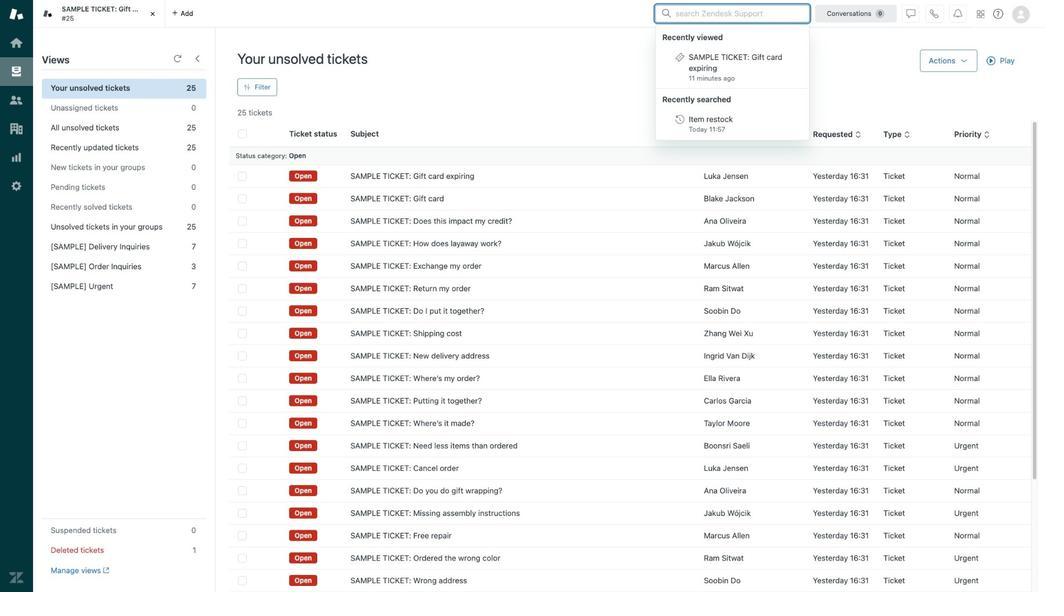 Task type: describe. For each thing, give the bounding box(es) containing it.
zendesk products image
[[977, 11, 984, 18]]

views image
[[9, 64, 24, 79]]

3 row from the top
[[229, 210, 1031, 232]]

refresh views pane image
[[173, 54, 182, 63]]

15 row from the top
[[229, 480, 1031, 502]]

get started image
[[9, 36, 24, 50]]

2 row from the top
[[229, 187, 1031, 210]]

options list box
[[655, 25, 809, 141]]

6 row from the top
[[229, 277, 1031, 300]]

get help image
[[993, 9, 1003, 19]]

12 row from the top
[[229, 412, 1031, 435]]

close image
[[147, 8, 158, 19]]

2 option from the top
[[656, 109, 809, 138]]

20 row from the top
[[229, 592, 1031, 592]]

13 row from the top
[[229, 435, 1031, 457]]

notifications image
[[954, 9, 962, 18]]

reporting image
[[9, 150, 24, 165]]

18 row from the top
[[229, 547, 1031, 569]]



Task type: locate. For each thing, give the bounding box(es) containing it.
zendesk image
[[9, 571, 24, 585]]

16 row from the top
[[229, 502, 1031, 524]]

0 vertical spatial option
[[656, 47, 809, 87]]

main element
[[0, 0, 33, 592]]

9 row from the top
[[229, 345, 1031, 367]]

option down 11 minutes ago text box
[[656, 109, 809, 138]]

search Zendesk Support field
[[676, 8, 802, 19]]

1 option from the top
[[656, 47, 809, 87]]

1 row from the top
[[229, 165, 1031, 187]]

11 minutes ago text field
[[689, 74, 735, 82]]

19 row from the top
[[229, 569, 1031, 592]]

17 row from the top
[[229, 524, 1031, 547]]

Today 11:57 text field
[[689, 125, 725, 133]]

button displays agent's chat status as invisible. image
[[906, 9, 915, 18]]

admin image
[[9, 179, 24, 193]]

zendesk support image
[[9, 7, 24, 21]]

14 row from the top
[[229, 457, 1031, 480]]

1 vertical spatial option
[[656, 109, 809, 138]]

row
[[229, 165, 1031, 187], [229, 187, 1031, 210], [229, 210, 1031, 232], [229, 232, 1031, 255], [229, 255, 1031, 277], [229, 277, 1031, 300], [229, 300, 1031, 322], [229, 322, 1031, 345], [229, 345, 1031, 367], [229, 367, 1031, 390], [229, 390, 1031, 412], [229, 412, 1031, 435], [229, 435, 1031, 457], [229, 457, 1031, 480], [229, 480, 1031, 502], [229, 502, 1031, 524], [229, 524, 1031, 547], [229, 547, 1031, 569], [229, 569, 1031, 592], [229, 592, 1031, 592]]

10 row from the top
[[229, 367, 1031, 390]]

option down 'search zendesk support' field
[[656, 47, 809, 87]]

organizations image
[[9, 122, 24, 136]]

7 row from the top
[[229, 300, 1031, 322]]

tabs tab list
[[33, 0, 655, 28]]

hide panel views image
[[193, 54, 202, 63]]

5 row from the top
[[229, 255, 1031, 277]]

8 row from the top
[[229, 322, 1031, 345]]

11 row from the top
[[229, 390, 1031, 412]]

customers image
[[9, 93, 24, 107]]

opens in a new tab image
[[101, 567, 110, 574]]

4 row from the top
[[229, 232, 1031, 255]]

tab
[[33, 0, 165, 28]]

option
[[656, 47, 809, 87], [656, 109, 809, 138]]



Task type: vqa. For each thing, say whether or not it's contained in the screenshot.
tab at the top
yes



